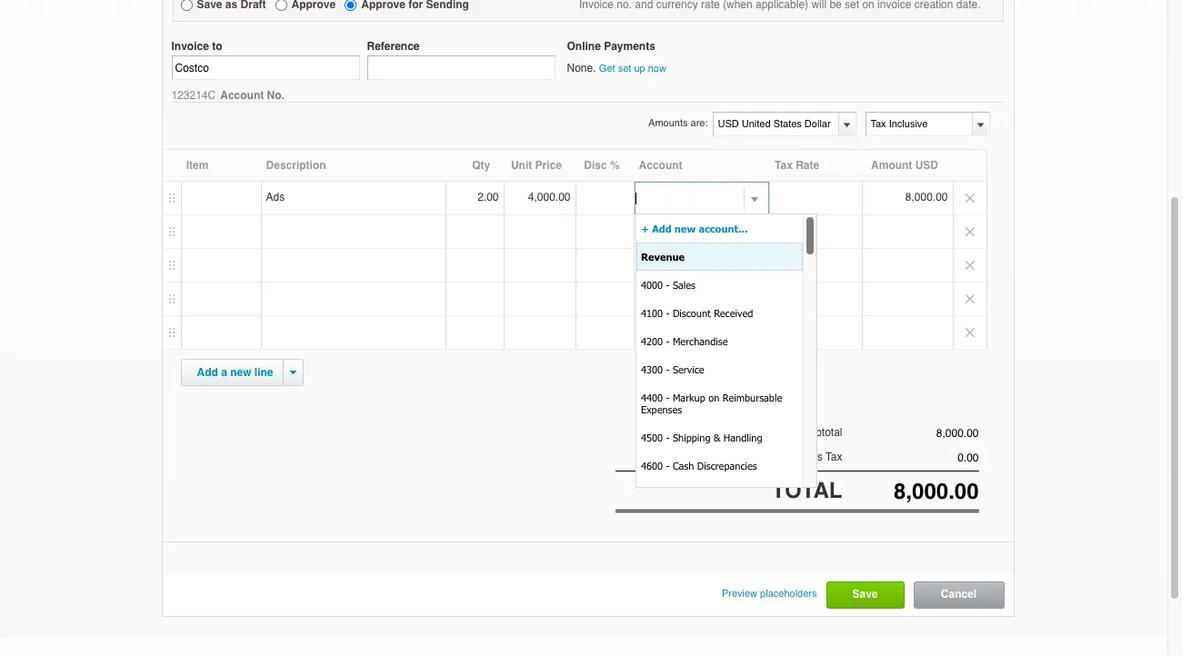 Task type: describe. For each thing, give the bounding box(es) containing it.
item
[[186, 160, 209, 172]]

markup
[[673, 392, 706, 404]]

merchandise
[[673, 336, 728, 348]]

add a new line link
[[186, 361, 284, 386]]

tax rate
[[775, 160, 820, 172]]

disc %
[[584, 160, 620, 172]]

save button
[[827, 583, 904, 609]]

cancel
[[941, 589, 977, 601]]

are:
[[691, 118, 708, 130]]

service
[[673, 364, 705, 376]]

1 horizontal spatial add
[[653, 223, 672, 235]]

amount
[[872, 160, 913, 172]]

4400 - markup on reimbursable expenses
[[641, 392, 783, 416]]

account no.
[[220, 89, 288, 102]]

discount
[[673, 308, 711, 319]]

4200
[[641, 336, 663, 348]]

- for 4400
[[666, 392, 670, 404]]

4,000.00
[[528, 191, 571, 204]]

revenue
[[641, 251, 685, 263]]

8,000.00
[[906, 191, 948, 204]]

1 delete line item image from the top
[[954, 216, 987, 249]]

preview
[[722, 589, 758, 601]]

new for add
[[675, 223, 696, 235]]

account for account no.
[[220, 89, 264, 102]]

amount usd
[[872, 160, 939, 172]]

now
[[648, 63, 667, 75]]

ads
[[266, 191, 285, 204]]

Reference text field
[[367, 56, 555, 80]]

0 vertical spatial tax
[[775, 160, 793, 172]]

none.
[[567, 62, 596, 75]]

4100 - discount received
[[641, 308, 754, 319]]

cash
[[673, 460, 694, 472]]

subtotal
[[803, 427, 843, 440]]

new for a
[[230, 367, 252, 380]]

3 delete line item image from the top
[[954, 317, 987, 350]]

- for 4600
[[666, 460, 670, 472]]

up
[[634, 63, 646, 75]]

Approve for Sending radio
[[345, 0, 357, 11]]

4000
[[641, 279, 663, 291]]

amounts
[[649, 118, 688, 130]]

sales tax
[[796, 451, 843, 464]]

4600 - cash discrepancies
[[641, 460, 758, 472]]

description
[[266, 160, 326, 172]]

a
[[221, 367, 227, 380]]

none. get set up now
[[567, 62, 667, 75]]

cancel link
[[915, 583, 1004, 609]]

rate
[[796, 160, 820, 172]]

amounts are:
[[649, 118, 708, 130]]

payments
[[604, 40, 656, 53]]

4200 - merchandise
[[641, 336, 728, 348]]

line
[[255, 367, 273, 380]]

+ add new account...
[[641, 223, 748, 235]]

placeholders
[[761, 589, 817, 601]]

account for account
[[639, 160, 683, 172]]

total
[[772, 478, 843, 504]]

save
[[853, 589, 878, 601]]

&
[[714, 432, 721, 444]]



Task type: vqa. For each thing, say whether or not it's contained in the screenshot.
group
no



Task type: locate. For each thing, give the bounding box(es) containing it.
- for 4100
[[666, 308, 670, 319]]

0 horizontal spatial sales
[[673, 279, 696, 291]]

1 horizontal spatial new
[[675, 223, 696, 235]]

1 delete line item image from the top
[[954, 182, 987, 215]]

1 vertical spatial account
[[639, 160, 683, 172]]

expenses
[[641, 404, 683, 416]]

2 vertical spatial delete line item image
[[954, 317, 987, 350]]

6 - from the top
[[666, 432, 670, 444]]

sales up discount in the top of the page
[[673, 279, 696, 291]]

4400
[[641, 392, 663, 404]]

7 - from the top
[[666, 460, 670, 472]]

4500 - shipping & handling
[[641, 432, 763, 444]]

0 horizontal spatial add
[[197, 367, 218, 380]]

0 vertical spatial delete line item image
[[954, 216, 987, 249]]

1 vertical spatial delete line item image
[[954, 250, 987, 282]]

disc
[[584, 160, 607, 172]]

tax left rate at the top of the page
[[775, 160, 793, 172]]

get set up now link
[[599, 63, 667, 75]]

4100
[[641, 308, 663, 319]]

new right a
[[230, 367, 252, 380]]

delete line item image
[[954, 182, 987, 215], [954, 283, 987, 316], [954, 317, 987, 350]]

add left a
[[197, 367, 218, 380]]

- for 4500
[[666, 432, 670, 444]]

0 horizontal spatial account
[[220, 89, 264, 102]]

0 horizontal spatial tax
[[775, 160, 793, 172]]

invoice to
[[171, 40, 222, 53]]

usd
[[916, 160, 939, 172]]

- right 4400
[[666, 392, 670, 404]]

invoice
[[171, 40, 209, 53]]

- right 4300
[[666, 364, 670, 376]]

- right 4100 on the top right
[[666, 308, 670, 319]]

- left cash
[[666, 460, 670, 472]]

tax
[[775, 160, 793, 172], [826, 451, 843, 464]]

- inside 4400 - markup on reimbursable expenses
[[666, 392, 670, 404]]

qty
[[472, 160, 491, 172]]

1 horizontal spatial sales
[[796, 451, 823, 464]]

- right the 4000
[[666, 279, 670, 291]]

add right +
[[653, 223, 672, 235]]

+
[[641, 223, 650, 235]]

sales
[[673, 279, 696, 291], [796, 451, 823, 464]]

- for 4200
[[666, 336, 670, 348]]

- right 4200
[[666, 336, 670, 348]]

1 vertical spatial sales
[[796, 451, 823, 464]]

to
[[212, 40, 222, 53]]

unit price
[[511, 160, 562, 172]]

preview placeholders link
[[722, 582, 817, 607]]

2 delete line item image from the top
[[954, 250, 987, 282]]

online payments
[[567, 40, 656, 53]]

unit
[[511, 160, 532, 172]]

%
[[610, 160, 620, 172]]

account...
[[699, 223, 748, 235]]

reference
[[367, 40, 420, 53]]

2 delete line item image from the top
[[954, 283, 987, 316]]

4300 - service
[[641, 364, 705, 376]]

2 - from the top
[[666, 308, 670, 319]]

-
[[666, 279, 670, 291], [666, 308, 670, 319], [666, 336, 670, 348], [666, 364, 670, 376], [666, 392, 670, 404], [666, 432, 670, 444], [666, 460, 670, 472]]

1 horizontal spatial tax
[[826, 451, 843, 464]]

1 horizontal spatial account
[[639, 160, 683, 172]]

delete line item image
[[954, 216, 987, 249], [954, 250, 987, 282]]

handling
[[724, 432, 763, 444]]

online
[[567, 40, 601, 53]]

preview placeholders
[[722, 589, 817, 601]]

more add line options... image
[[290, 372, 297, 375]]

123214c
[[171, 89, 216, 102]]

get
[[599, 63, 616, 75]]

1 vertical spatial tax
[[826, 451, 843, 464]]

on
[[709, 392, 720, 404]]

- right the 4500
[[666, 432, 670, 444]]

set
[[618, 63, 632, 75]]

4300
[[641, 364, 663, 376]]

account left no.
[[220, 89, 264, 102]]

3 - from the top
[[666, 336, 670, 348]]

1 vertical spatial new
[[230, 367, 252, 380]]

account
[[220, 89, 264, 102], [639, 160, 683, 172]]

0 vertical spatial add
[[653, 223, 672, 235]]

reimbursable
[[723, 392, 783, 404]]

None text field
[[171, 56, 360, 80], [714, 113, 837, 136], [867, 113, 988, 136], [843, 452, 979, 465], [171, 56, 360, 80], [714, 113, 837, 136], [867, 113, 988, 136], [843, 452, 979, 465]]

add a new line
[[197, 367, 273, 380]]

tax down subtotal at the bottom of the page
[[826, 451, 843, 464]]

4000 - sales
[[641, 279, 696, 291]]

new
[[675, 223, 696, 235], [230, 367, 252, 380]]

sales down subtotal at the bottom of the page
[[796, 451, 823, 464]]

- for 4000
[[666, 279, 670, 291]]

Save as Draft radio
[[181, 0, 192, 11]]

1 vertical spatial add
[[197, 367, 218, 380]]

5 - from the top
[[666, 392, 670, 404]]

4500
[[641, 432, 663, 444]]

0 vertical spatial delete line item image
[[954, 182, 987, 215]]

new up revenue
[[675, 223, 696, 235]]

price
[[536, 160, 562, 172]]

add
[[653, 223, 672, 235], [197, 367, 218, 380]]

0 vertical spatial new
[[675, 223, 696, 235]]

0 horizontal spatial new
[[230, 367, 252, 380]]

None text field
[[635, 183, 746, 214], [843, 428, 979, 441], [843, 479, 979, 505], [635, 183, 746, 214], [843, 428, 979, 441], [843, 479, 979, 505]]

- for 4300
[[666, 364, 670, 376]]

0 vertical spatial sales
[[673, 279, 696, 291]]

account down amounts
[[639, 160, 683, 172]]

Approve radio
[[275, 0, 287, 11]]

shipping
[[673, 432, 711, 444]]

4 - from the top
[[666, 364, 670, 376]]

1 vertical spatial delete line item image
[[954, 283, 987, 316]]

1 - from the top
[[666, 279, 670, 291]]

0 vertical spatial account
[[220, 89, 264, 102]]

4600
[[641, 460, 663, 472]]

no.
[[267, 89, 285, 102]]

2.00
[[478, 191, 499, 204]]

discrepancies
[[698, 460, 758, 472]]

received
[[714, 308, 754, 319]]



